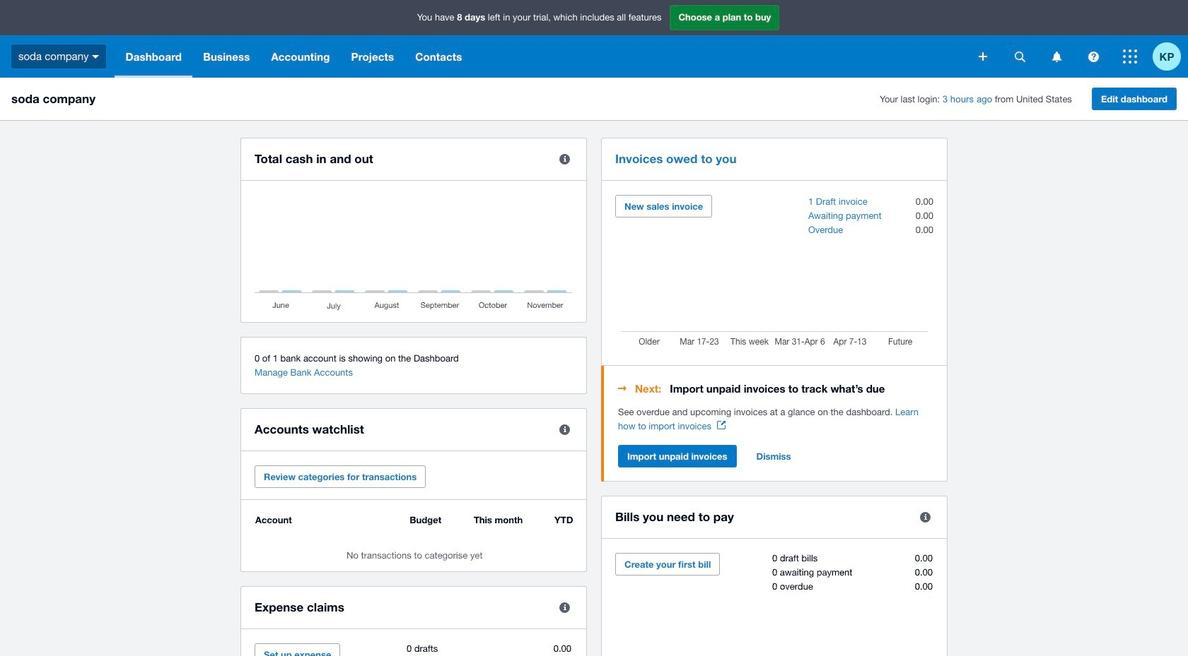 Task type: locate. For each thing, give the bounding box(es) containing it.
svg image
[[979, 52, 987, 61], [92, 55, 99, 59]]

empty state of the expenses widget with a 'set up expense claims' button and a data-less table. image
[[255, 644, 573, 657]]

svg image
[[1123, 50, 1137, 64], [1014, 51, 1025, 62], [1052, 51, 1061, 62], [1088, 51, 1099, 62]]

panel body document
[[618, 406, 934, 434], [618, 406, 934, 434]]

empty state of the bills widget with a 'create your first bill' button and an unpopulated column graph. image
[[615, 554, 934, 657]]

heading
[[618, 380, 934, 397]]

banner
[[0, 0, 1188, 78]]



Task type: describe. For each thing, give the bounding box(es) containing it.
opens in a new tab image
[[717, 421, 726, 430]]

0 horizontal spatial svg image
[[92, 55, 99, 59]]

empty state of the accounts watchlist widget, featuring a 'review categories for transactions' button and a data-less table with headings 'account,' 'budget,' 'this month,' and 'ytd.' image
[[255, 515, 573, 562]]

1 horizontal spatial svg image
[[979, 52, 987, 61]]

empty state widget for the total cash in and out feature, displaying a column graph summarising bank transaction data as total money in versus total money out across all connected bank accounts, enabling a visual comparison of the two amounts. image
[[255, 195, 573, 312]]



Task type: vqa. For each thing, say whether or not it's contained in the screenshot.
Empty state widget for the Total Cash In and Out feature, displaying a column graph summarising bank transaction data as Total Money In versus Total Money Out across all connected bank accounts, enabling a visual comparison of the two amounts. image at left
yes



